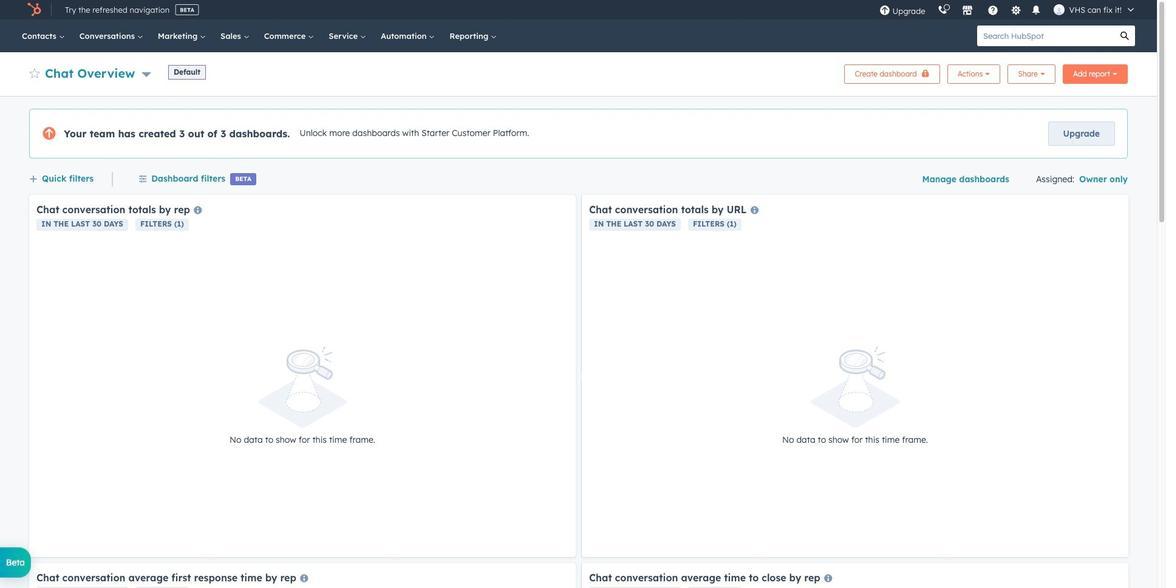 Task type: describe. For each thing, give the bounding box(es) containing it.
Search HubSpot search field
[[977, 26, 1115, 46]]

chat conversation totals by url element
[[582, 195, 1129, 557]]



Task type: vqa. For each thing, say whether or not it's contained in the screenshot.
The Chat Conversation Average Time To Close By Rep 'element'
yes



Task type: locate. For each thing, give the bounding box(es) containing it.
chat conversation totals by rep element
[[29, 195, 576, 557]]

chat conversation average time to close by rep element
[[582, 563, 1129, 588]]

banner
[[29, 61, 1128, 84]]

chat conversation average first response time by rep element
[[29, 563, 576, 588]]

marketplaces image
[[962, 5, 973, 16]]

jer mill image
[[1054, 4, 1065, 15]]

menu
[[873, 0, 1143, 19]]



